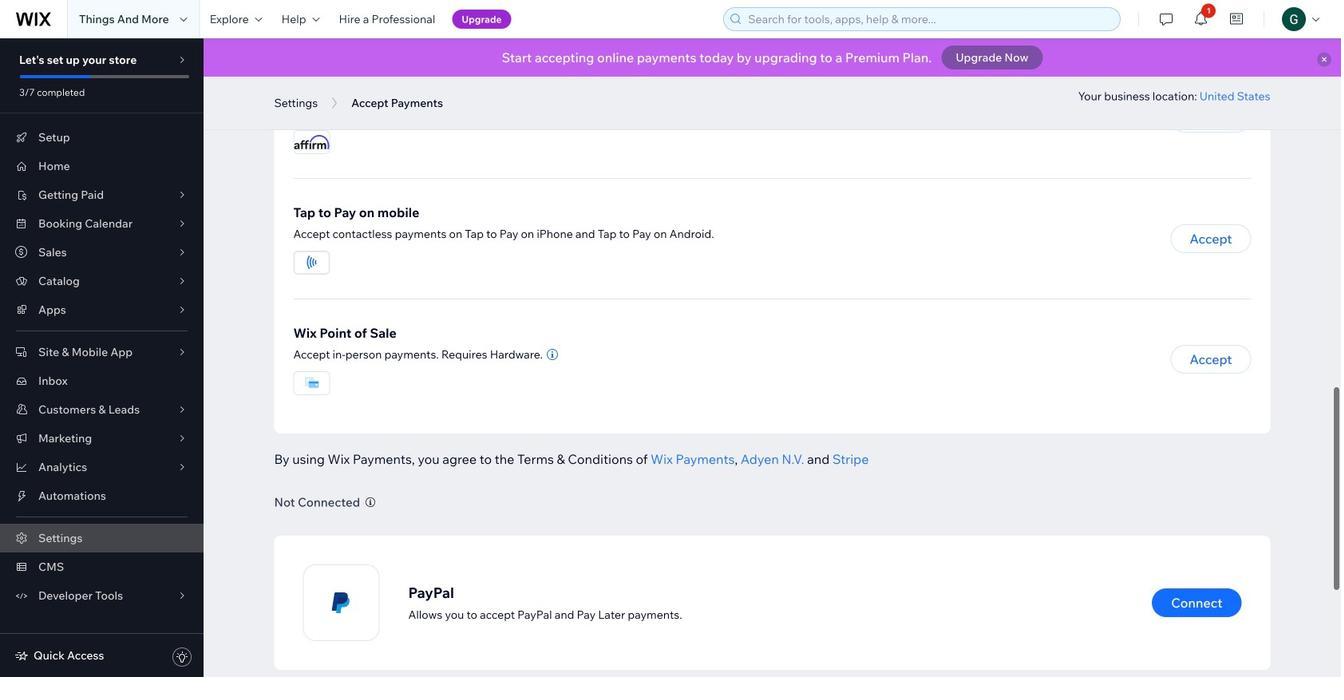 Task type: vqa. For each thing, say whether or not it's contained in the screenshot.
the Sidebar Element
yes



Task type: describe. For each thing, give the bounding box(es) containing it.
Search for tools, apps, help & more... field
[[744, 8, 1116, 30]]

affirm image
[[294, 135, 329, 149]]



Task type: locate. For each thing, give the bounding box(es) containing it.
wix point of sale image
[[301, 372, 323, 395]]

tap to pay on mobile image
[[294, 252, 329, 274]]

sidebar element
[[0, 38, 204, 677]]

alert
[[204, 38, 1342, 77]]



